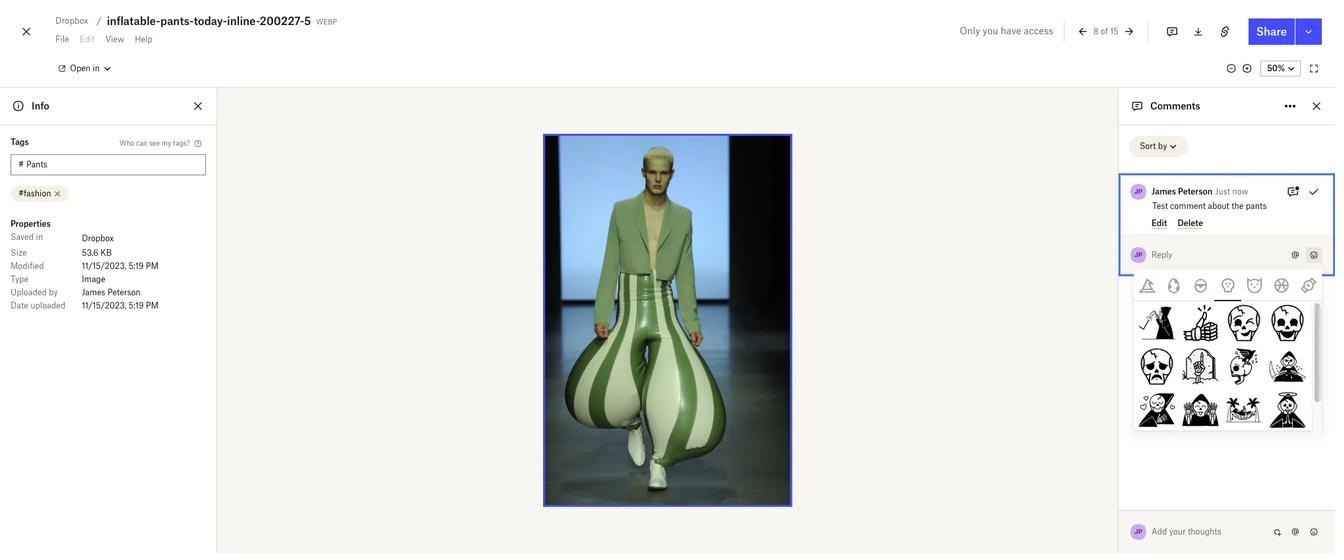 Task type: describe. For each thing, give the bounding box(es) containing it.
uploaded for microsoft_pride_21_pansexual.jpg
[[1086, 471, 1116, 479]]

of
[[1101, 26, 1109, 36]]

row containing saved in
[[11, 231, 206, 247]]

uploaded inside row
[[31, 301, 65, 311]]

upload
[[1078, 518, 1110, 530]]

comments
[[1151, 100, 1201, 112]]

date uploaded
[[11, 301, 65, 311]]

microsoft_pride_21_pride_flag.jpg
[[1060, 378, 1189, 388]]

microsoft_pride_21_demisexual.jpg uploaded to microsoft_pride
[[1060, 261, 1195, 285]]

upload successful! all items successfully uploaded
[[1078, 518, 1196, 540]]

pm for kb
[[146, 261, 159, 271]]

/ inflatable-pants-today-inline-200227-5 webp
[[96, 15, 337, 28]]

grim reaper making a check mark image
[[1139, 305, 1176, 342]]

your
[[1170, 528, 1186, 537]]

row containing size
[[11, 247, 206, 260]]

microsoft_pride link for microsoft_pride_21_bisexual.jpg
[[1126, 314, 1175, 325]]

uploaded for microsoft_pride_21_bisexual.jpg
[[1086, 316, 1116, 324]]

grim reaper mind blown image
[[1226, 349, 1263, 386]]

peterson for james peterson
[[108, 288, 141, 298]]

james peterson
[[82, 288, 141, 298]]

reply
[[1152, 250, 1173, 260]]

5:19 for 53.6 kb
[[129, 261, 144, 271]]

8 of 15
[[1094, 26, 1119, 36]]

see
[[149, 139, 160, 147]]

just
[[1216, 187, 1231, 197]]

cat image
[[1248, 278, 1263, 294]]

copy link for microsoft_pride_21_pride_flag.jpg
[[1255, 385, 1291, 395]]

6 link from the top
[[1277, 502, 1291, 512]]

who can see my tags?
[[120, 139, 190, 147]]

james peterson just now
[[1152, 187, 1249, 197]]

plus one from the grave image
[[1182, 349, 1219, 386]]

sports image
[[1275, 279, 1289, 293]]

goofy grim reaper image
[[1182, 392, 1219, 429]]

uploaded for microsoft_pride_21_neutrois.jpg
[[1086, 355, 1116, 362]]

today-
[[194, 15, 227, 28]]

who
[[120, 139, 134, 147]]

row containing modified
[[11, 260, 206, 273]]

uploaded for microsoft_pride_21_pride_flag.jpg
[[1086, 394, 1116, 401]]

thoughts
[[1188, 528, 1222, 537]]

11/15/2023, 5:19 pm for peterson
[[82, 301, 159, 311]]

access
[[1024, 25, 1054, 36]]

copy for microsoft_pride_21_intersex.jpg
[[1255, 424, 1275, 434]]

dinosaur image
[[1169, 278, 1181, 293]]

dropbox
[[82, 234, 114, 244]]

copy link for microsoft_pride_21_bisexual.jpg
[[1255, 307, 1291, 317]]

200227-
[[260, 15, 304, 28]]

grim reaper chilling image
[[1226, 392, 1263, 429]]

saved in
[[11, 232, 43, 242]]

copy for microsoft_pride_21_demisexual.jpg
[[1255, 268, 1275, 278]]

link for microsoft_pride_21_intersex.jpg
[[1277, 424, 1291, 434]]

microsoft_pride_21_neutrois.jpg
[[1060, 339, 1183, 349]]

items
[[1090, 530, 1111, 540]]

11/15/2023, for kb
[[82, 261, 126, 271]]

microsoft_pride link for microsoft_pride_21_pride_flag.jpg
[[1126, 392, 1175, 403]]

copy link button for microsoft_pride_21_bisexual.jpg
[[1249, 304, 1298, 320]]

date
[[11, 301, 28, 311]]

to for microsoft_pride_21_bisexual.jpg
[[1117, 316, 1124, 324]]

microsoft_pride_21_intersex.jpg uploaded to microsoft_pride
[[1060, 417, 1181, 440]]

#fashion
[[18, 189, 51, 199]]

image
[[82, 275, 105, 285]]

reply image
[[1153, 248, 1278, 263]]

row containing type
[[11, 273, 206, 287]]

close left sidebar image
[[190, 98, 206, 114]]

microsoft_pride_21_demisexual.jpg
[[1060, 261, 1195, 271]]

all
[[1078, 530, 1088, 540]]

pants-
[[160, 15, 194, 28]]

you
[[983, 25, 999, 36]]

tags?
[[173, 139, 190, 147]]

microsoft_pride_21_neutrois.jpg uploaded to microsoft_pride
[[1060, 339, 1183, 362]]

james for james peterson just now
[[1152, 187, 1177, 197]]

pants
[[1246, 201, 1267, 211]]

#fashion button
[[11, 186, 70, 202]]

53.6 kb
[[82, 248, 112, 258]]

share
[[1257, 25, 1287, 38]]

webp
[[316, 15, 337, 26]]

copy link button for microsoft_pride_21_intersex.jpg
[[1249, 421, 1298, 437]]

microsoft_pride link for microsoft_pride_21_neutrois.jpg
[[1126, 353, 1175, 364]]

Add your thoughts text field
[[1153, 522, 1270, 543]]



Task type: locate. For each thing, give the bounding box(es) containing it.
have
[[1001, 25, 1022, 36]]

row up james peterson on the bottom left
[[11, 273, 206, 287]]

microsoft_pride link down microsoft_pride_21_pride_flag.jpg
[[1126, 392, 1175, 403]]

microsoft_pride
[[1126, 277, 1175, 285], [1126, 316, 1175, 324], [1126, 355, 1175, 362], [1126, 394, 1175, 401], [1126, 432, 1175, 440]]

sad grim reaper image
[[1139, 349, 1176, 386]]

/
[[96, 15, 102, 26]]

close image
[[18, 21, 34, 42]]

microsoft_pride inside the microsoft_pride_21_neutrois.jpg uploaded to microsoft_pride
[[1126, 355, 1175, 362]]

uploaded down 'microsoft_pride_21_bisexual.jpg'
[[1086, 316, 1116, 324]]

uploaded down the microsoft_pride_21_neutrois.jpg
[[1086, 355, 1116, 362]]

james
[[1152, 187, 1177, 197], [82, 288, 105, 298]]

by
[[49, 288, 58, 298]]

8
[[1094, 26, 1099, 36]]

to inside 'microsoft_pride_21_pride_flag.jpg uploaded to microsoft_pride'
[[1117, 394, 1124, 401]]

1 vertical spatial peterson
[[108, 288, 141, 298]]

uploaded down type at the left of page
[[11, 288, 47, 298]]

tags
[[11, 137, 29, 147]]

kb
[[101, 248, 112, 258]]

0 vertical spatial peterson
[[1179, 187, 1213, 197]]

uploaded down microsoft_pride_21_pride_flag.jpg
[[1086, 394, 1116, 401]]

4 copy link from the top
[[1255, 385, 1291, 395]]

5 copy link button from the top
[[1249, 421, 1298, 437]]

1 link from the top
[[1277, 268, 1291, 278]]

11/15/2023, 5:19 pm down kb
[[82, 261, 159, 271]]

upload successful! alert
[[1027, 217, 1319, 554]]

microsoft_pride for microsoft_pride_21_neutrois.jpg
[[1126, 355, 1175, 362]]

microsoft_pride_21_bisexual.jpg uploaded to microsoft_pride
[[1060, 300, 1182, 324]]

1 11/15/2023, from the top
[[82, 261, 126, 271]]

grim reaper loving it image
[[1139, 392, 1176, 429]]

0 vertical spatial 11/15/2023, 5:19 pm
[[82, 261, 159, 271]]

row containing date uploaded
[[11, 300, 206, 313]]

link for microsoft_pride_21_neutrois.jpg
[[1277, 346, 1291, 356]]

to down the microsoft_pride_21_neutrois.jpg
[[1117, 355, 1124, 362]]

add your thoughts image
[[1153, 526, 1259, 540]]

microsoft_pride link down 'microsoft_pride_21_bisexual.jpg'
[[1126, 314, 1175, 325]]

5 link from the top
[[1277, 424, 1291, 434]]

microsoft_pride_21_intersex.jpg
[[1060, 417, 1181, 427]]

3 row from the top
[[11, 260, 206, 273]]

0 horizontal spatial james
[[82, 288, 105, 298]]

2 11/15/2023, 5:19 pm from the top
[[82, 301, 159, 311]]

6 copy link from the top
[[1255, 502, 1291, 512]]

1 horizontal spatial peterson
[[1179, 187, 1213, 197]]

0 horizontal spatial peterson
[[108, 288, 141, 298]]

microsoft_pride for microsoft_pride_21_intersex.jpg
[[1126, 432, 1175, 440]]

uploaded inside upload successful! all items successfully uploaded
[[1161, 530, 1196, 540]]

copy link for microsoft_pride_21_neutrois.jpg
[[1255, 346, 1291, 356]]

who can see my tags? image
[[193, 139, 203, 149]]

properties
[[11, 219, 51, 229]]

2 copy from the top
[[1255, 307, 1275, 317]]

link for microsoft_pride_21_pride_flag.jpg
[[1277, 385, 1291, 395]]

basic image
[[1301, 278, 1317, 294]]

grim reaper winking image
[[1226, 305, 1263, 342]]

microsoft_pride inside the microsoft_pride_21_intersex.jpg uploaded to microsoft_pride
[[1126, 432, 1175, 440]]

3 copy link from the top
[[1255, 346, 1291, 356]]

to inside the microsoft_pride_21_intersex.jpg uploaded to microsoft_pride
[[1117, 432, 1124, 440]]

pm for peterson
[[146, 301, 159, 311]]

copy link button
[[1249, 265, 1298, 281], [1249, 304, 1298, 320], [1249, 343, 1298, 359], [1249, 382, 1298, 398], [1249, 421, 1298, 437], [1249, 499, 1298, 515]]

1 microsoft_pride from the top
[[1126, 277, 1175, 285]]

11/15/2023,
[[82, 261, 126, 271], [82, 301, 126, 311]]

only
[[960, 25, 981, 36]]

1 to from the top
[[1117, 277, 1124, 285]]

dropbox link
[[82, 232, 114, 246]]

4 copy from the top
[[1255, 385, 1275, 395]]

1 copy link button from the top
[[1249, 265, 1298, 281]]

microsoft_pride_21_pride_flag.jpg uploaded to microsoft_pride
[[1060, 378, 1189, 401]]

4 copy link button from the top
[[1249, 382, 1298, 398]]

5:19
[[129, 261, 144, 271], [129, 301, 144, 311]]

microsoft_pride down 'microsoft_pride_21_bisexual.jpg'
[[1126, 316, 1175, 324]]

to down microsoft_pride_21_pansexual.jpg
[[1117, 471, 1124, 479]]

1 copy from the top
[[1255, 268, 1275, 278]]

1 horizontal spatial james
[[1152, 187, 1177, 197]]

uploaded inside row
[[11, 288, 47, 298]]

the
[[1232, 201, 1244, 211]]

5 to from the top
[[1117, 432, 1124, 440]]

eyeball image
[[1195, 279, 1208, 293]]

uploaded inside the microsoft_pride_21_neutrois.jpg uploaded to microsoft_pride
[[1086, 355, 1116, 362]]

3 copy link button from the top
[[1249, 343, 1298, 359]]

row down james peterson on the bottom left
[[11, 300, 206, 313]]

microsoft_pride inside microsoft_pride_21_bisexual.jpg uploaded to microsoft_pride
[[1126, 316, 1175, 324]]

happy grim reaper image
[[1270, 305, 1307, 342]]

link for microsoft_pride_21_bisexual.jpg
[[1277, 307, 1291, 317]]

peterson up the comment
[[1179, 187, 1213, 197]]

james for james peterson
[[82, 288, 105, 298]]

size
[[11, 248, 27, 258]]

to down 'microsoft_pride_21_bisexual.jpg'
[[1117, 316, 1124, 324]]

5:19 up james peterson on the bottom left
[[129, 261, 144, 271]]

uploaded inside microsoft_pride_21_demisexual.jpg uploaded to microsoft_pride
[[1086, 277, 1116, 285]]

microsoft_pride link for microsoft_pride_21_demisexual.jpg
[[1126, 275, 1175, 287]]

0 vertical spatial james
[[1152, 187, 1177, 197]]

1 microsoft_pride link from the top
[[1126, 275, 1175, 287]]

inline-
[[227, 15, 260, 28]]

2 11/15/2023, from the top
[[82, 301, 126, 311]]

to inside microsoft_pride_21_bisexual.jpg uploaded to microsoft_pride
[[1117, 316, 1124, 324]]

microsoft_pride_21_pansexual.jpg uploaded to
[[1060, 456, 1189, 479]]

5:19 for james peterson
[[129, 301, 144, 311]]

4 microsoft_pride link from the top
[[1126, 392, 1175, 403]]

11/15/2023, 5:19 pm for kb
[[82, 261, 159, 271]]

to for microsoft_pride_21_pansexual.jpg
[[1117, 471, 1124, 479]]

6 copy link button from the top
[[1249, 499, 1298, 515]]

2 copy link button from the top
[[1249, 304, 1298, 320]]

1 horizontal spatial uploaded
[[1161, 530, 1196, 540]]

james down image
[[82, 288, 105, 298]]

peterson
[[1179, 187, 1213, 197], [108, 288, 141, 298]]

3 microsoft_pride link from the top
[[1126, 353, 1175, 364]]

copy link
[[1255, 268, 1291, 278], [1255, 307, 1291, 317], [1255, 346, 1291, 356], [1255, 385, 1291, 395], [1255, 424, 1291, 434], [1255, 502, 1291, 512]]

grim reaper breaking scythe in half image
[[1270, 349, 1307, 386]]

row down image
[[11, 287, 206, 300]]

in
[[36, 232, 43, 242]]

to for microsoft_pride_21_neutrois.jpg
[[1117, 355, 1124, 362]]

uploaded for microsoft_pride_21_intersex.jpg
[[1086, 432, 1116, 440]]

to down the microsoft_pride_21_demisexual.jpg
[[1117, 277, 1124, 285]]

11/15/2023, 5:19 pm down james peterson on the bottom left
[[82, 301, 159, 311]]

2 link from the top
[[1277, 307, 1291, 317]]

1 vertical spatial uploaded
[[1161, 530, 1196, 540]]

microsoft_pride for microsoft_pride_21_demisexual.jpg
[[1126, 277, 1175, 285]]

2 microsoft_pride link from the top
[[1126, 314, 1175, 325]]

to inside the microsoft_pride_21_neutrois.jpg uploaded to microsoft_pride
[[1117, 355, 1124, 362]]

row down dropbox link
[[11, 247, 206, 260]]

grim reaper image
[[1222, 279, 1235, 293]]

0 vertical spatial pm
[[146, 261, 159, 271]]

5 row from the top
[[11, 287, 206, 300]]

type
[[11, 275, 29, 285]]

row up kb
[[11, 231, 206, 247]]

uploaded
[[31, 301, 65, 311], [1161, 530, 1196, 540]]

6 row from the top
[[11, 300, 206, 313]]

microsoft_pride link
[[1126, 275, 1175, 287], [1126, 314, 1175, 325], [1126, 353, 1175, 364], [1126, 392, 1175, 403], [1126, 430, 1175, 442]]

microsoft_pride_21_lesbian.jpg
[[1060, 495, 1180, 505]]

microsoft_pride_21_pansexual.jpg
[[1060, 456, 1189, 466]]

to inside microsoft_pride_21_demisexual.jpg uploaded to microsoft_pride
[[1117, 277, 1124, 285]]

microsoft_pride link down the microsoft_pride_21_demisexual.jpg
[[1126, 275, 1175, 287]]

my
[[162, 139, 171, 147]]

about
[[1208, 201, 1230, 211]]

uploaded by
[[11, 288, 58, 298]]

uploaded down microsoft_pride_21_pansexual.jpg
[[1086, 471, 1116, 479]]

link
[[1277, 268, 1291, 278], [1277, 307, 1291, 317], [1277, 346, 1291, 356], [1277, 385, 1291, 395], [1277, 424, 1291, 434], [1277, 502, 1291, 512]]

uploaded
[[1086, 277, 1116, 285], [11, 288, 47, 298], [1086, 316, 1116, 324], [1086, 355, 1116, 362], [1086, 394, 1116, 401], [1086, 432, 1116, 440], [1086, 471, 1116, 479]]

4 microsoft_pride from the top
[[1126, 394, 1175, 401]]

5 copy from the top
[[1255, 424, 1275, 434]]

copy
[[1255, 268, 1275, 278], [1255, 307, 1275, 317], [1255, 346, 1275, 356], [1255, 385, 1275, 395], [1255, 424, 1275, 434], [1255, 502, 1275, 512]]

0 vertical spatial 11/15/2023,
[[82, 261, 126, 271]]

successfully
[[1113, 530, 1159, 540]]

copy link for microsoft_pride_21_intersex.jpg
[[1255, 424, 1291, 434]]

2 row from the top
[[11, 247, 206, 260]]

to
[[1117, 277, 1124, 285], [1117, 316, 1124, 324], [1117, 355, 1124, 362], [1117, 394, 1124, 401], [1117, 432, 1124, 440], [1117, 471, 1124, 479]]

1 copy link from the top
[[1255, 268, 1291, 278]]

6 to from the top
[[1117, 471, 1124, 479]]

4 to from the top
[[1117, 394, 1124, 401]]

0 horizontal spatial uploaded
[[31, 301, 65, 311]]

info
[[32, 100, 49, 112]]

53.6
[[82, 248, 98, 258]]

test
[[1153, 201, 1169, 211]]

6 copy from the top
[[1255, 502, 1275, 512]]

close right sidebar image
[[1309, 98, 1325, 114]]

uploaded down the microsoft_pride_21_intersex.jpg
[[1086, 432, 1116, 440]]

to for microsoft_pride_21_intersex.jpg
[[1117, 432, 1124, 440]]

to inside microsoft_pride_21_pansexual.jpg uploaded to
[[1117, 471, 1124, 479]]

microsoft_pride link down grim reaper loving it 'image'
[[1126, 430, 1175, 442]]

Reply text field
[[1153, 245, 1288, 266]]

5 microsoft_pride link from the top
[[1126, 430, 1175, 442]]

copy link button for microsoft_pride_21_demisexual.jpg
[[1249, 265, 1298, 281]]

to down microsoft_pride_21_pride_flag.jpg
[[1117, 394, 1124, 401]]

1 pm from the top
[[146, 261, 159, 271]]

#
[[18, 160, 24, 170]]

11/15/2023, for peterson
[[82, 301, 126, 311]]

peterson down kb
[[108, 288, 141, 298]]

grim reaper thumbs up image
[[1182, 305, 1219, 342]]

2 microsoft_pride from the top
[[1126, 316, 1175, 324]]

1 vertical spatial 11/15/2023,
[[82, 301, 126, 311]]

microsoft_pride_21_bisexual.jpg
[[1060, 300, 1182, 310]]

0 vertical spatial 5:19
[[129, 261, 144, 271]]

4 row from the top
[[11, 273, 206, 287]]

copy link for microsoft_pride_21_demisexual.jpg
[[1255, 268, 1291, 278]]

peterson inside row
[[108, 288, 141, 298]]

share button
[[1249, 18, 1295, 45]]

3 microsoft_pride from the top
[[1126, 355, 1175, 362]]

pm
[[146, 261, 159, 271], [146, 301, 159, 311]]

1 vertical spatial 5:19
[[129, 301, 144, 311]]

can
[[136, 139, 147, 147]]

microsoft_pride down microsoft_pride_21_pride_flag.jpg
[[1126, 394, 1175, 401]]

microsoft_pride for microsoft_pride_21_pride_flag.jpg
[[1126, 394, 1175, 401]]

microsoft_pride inside 'microsoft_pride_21_pride_flag.jpg uploaded to microsoft_pride'
[[1126, 394, 1175, 401]]

uploaded inside microsoft_pride_21_bisexual.jpg uploaded to microsoft_pride
[[1086, 316, 1116, 324]]

2 pm from the top
[[146, 301, 159, 311]]

row down kb
[[11, 260, 206, 273]]

to for microsoft_pride_21_demisexual.jpg
[[1117, 277, 1124, 285]]

microsoft_pride inside microsoft_pride_21_demisexual.jpg uploaded to microsoft_pride
[[1126, 277, 1175, 285]]

copy link button for microsoft_pride_21_neutrois.jpg
[[1249, 343, 1298, 359]]

uploaded inside microsoft_pride_21_pansexual.jpg uploaded to
[[1086, 471, 1116, 479]]

modified
[[11, 261, 44, 271]]

11/15/2023, 5:19 pm
[[82, 261, 159, 271], [82, 301, 159, 311]]

successful!
[[1112, 518, 1163, 530]]

only you have access
[[960, 25, 1054, 36]]

2 to from the top
[[1117, 316, 1124, 324]]

1 11/15/2023, 5:19 pm from the top
[[82, 261, 159, 271]]

11/15/2023, down james peterson on the bottom left
[[82, 301, 126, 311]]

inflatable-
[[107, 15, 160, 28]]

copy link button for microsoft_pride_21_pride_flag.jpg
[[1249, 382, 1298, 398]]

1 vertical spatial james
[[82, 288, 105, 298]]

uploaded inside 'microsoft_pride_21_pride_flag.jpg uploaded to microsoft_pride'
[[1086, 394, 1116, 401]]

11/15/2023, down kb
[[82, 261, 126, 271]]

test comment about the pants
[[1153, 201, 1267, 211]]

comment
[[1171, 201, 1206, 211]]

5
[[304, 15, 311, 28]]

microsoft_pride link down the microsoft_pride_21_neutrois.jpg
[[1126, 353, 1175, 364]]

0 vertical spatial uploaded
[[31, 301, 65, 311]]

microsoft_pride link for microsoft_pride_21_intersex.jpg
[[1126, 430, 1175, 442]]

add
[[1152, 528, 1168, 537]]

uploaded inside the microsoft_pride_21_intersex.jpg uploaded to microsoft_pride
[[1086, 432, 1116, 440]]

tab list
[[1134, 270, 1322, 302]]

1 row from the top
[[11, 231, 206, 247]]

wizard image
[[1139, 279, 1156, 293]]

2 copy link from the top
[[1255, 307, 1291, 317]]

15
[[1111, 26, 1119, 36]]

grim reaper praying image
[[1270, 392, 1307, 429]]

saved
[[11, 232, 34, 242]]

microsoft_pride for microsoft_pride_21_bisexual.jpg
[[1126, 316, 1175, 324]]

5 copy link from the top
[[1255, 424, 1291, 434]]

peterson for james peterson just now
[[1179, 187, 1213, 197]]

link for microsoft_pride_21_demisexual.jpg
[[1277, 268, 1291, 278]]

copy for microsoft_pride_21_pride_flag.jpg
[[1255, 385, 1275, 395]]

microsoft_pride down the microsoft_pride_21_neutrois.jpg
[[1126, 355, 1175, 362]]

copy for microsoft_pride_21_neutrois.jpg
[[1255, 346, 1275, 356]]

5:19 down james peterson on the bottom left
[[129, 301, 144, 311]]

uploaded down the microsoft_pride_21_demisexual.jpg
[[1086, 277, 1116, 285]]

table
[[11, 231, 206, 313]]

3 copy from the top
[[1255, 346, 1275, 356]]

row
[[11, 231, 206, 247], [11, 247, 206, 260], [11, 260, 206, 273], [11, 273, 206, 287], [11, 287, 206, 300], [11, 300, 206, 313]]

copy for microsoft_pride_21_bisexual.jpg
[[1255, 307, 1275, 317]]

1 5:19 from the top
[[129, 261, 144, 271]]

add your thoughts
[[1152, 528, 1222, 537]]

now
[[1233, 187, 1249, 197]]

1 vertical spatial 11/15/2023, 5:19 pm
[[82, 301, 159, 311]]

microsoft_pride down the microsoft_pride_21_demisexual.jpg
[[1126, 277, 1175, 285]]

row containing uploaded by
[[11, 287, 206, 300]]

james up test
[[1152, 187, 1177, 197]]

table containing saved in
[[11, 231, 206, 313]]

to down the microsoft_pride_21_intersex.jpg
[[1117, 432, 1124, 440]]

1 vertical spatial pm
[[146, 301, 159, 311]]

3 link from the top
[[1277, 346, 1291, 356]]

2 5:19 from the top
[[129, 301, 144, 311]]

5 microsoft_pride from the top
[[1126, 432, 1175, 440]]

microsoft_pride down grim reaper loving it 'image'
[[1126, 432, 1175, 440]]

4 link from the top
[[1277, 385, 1291, 395]]

3 to from the top
[[1117, 355, 1124, 362]]

uploaded for microsoft_pride_21_demisexual.jpg
[[1086, 277, 1116, 285]]

james inside row
[[82, 288, 105, 298]]

to for microsoft_pride_21_pride_flag.jpg
[[1117, 394, 1124, 401]]



Task type: vqa. For each thing, say whether or not it's contained in the screenshot.
Microsoft_Pride_21_Intersex.jpg's Copy link
yes



